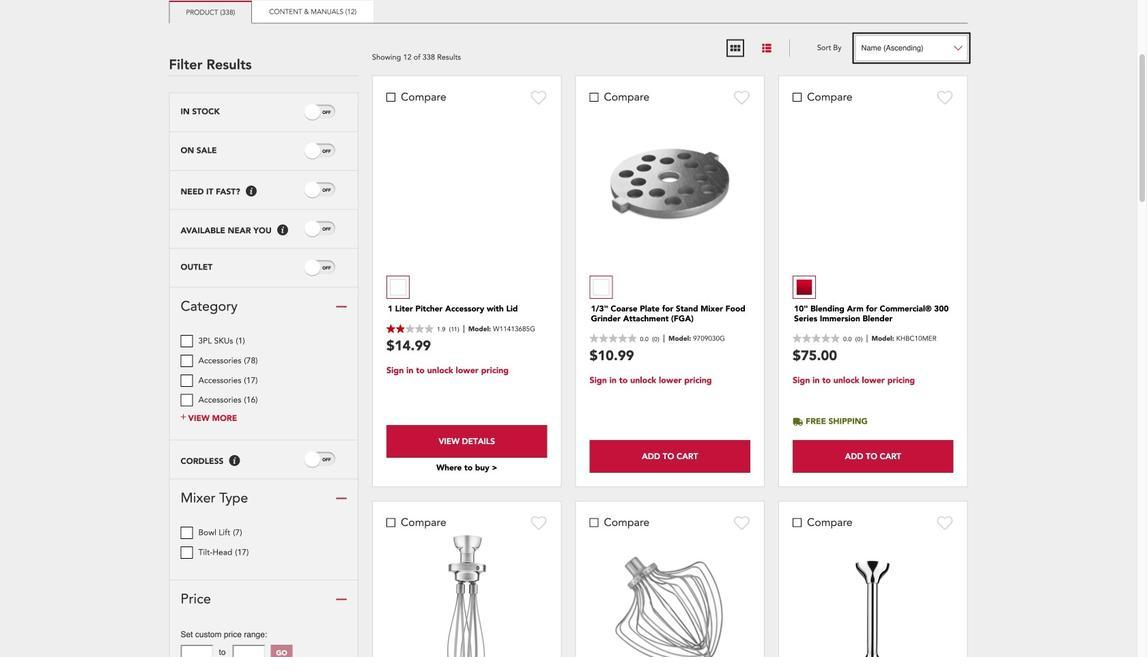 Task type: locate. For each thing, give the bounding box(es) containing it.
1 vertical spatial tooltip
[[277, 225, 288, 236]]

other image
[[593, 279, 610, 296]]

0 horizontal spatial add to wish list image
[[531, 516, 547, 531]]

tooltip for available near you element
[[277, 225, 288, 236]]

tooltip right the need it fast? element
[[246, 186, 257, 197]]

2 vertical spatial tooltip
[[229, 456, 240, 467]]

tooltip for cordless element
[[229, 456, 240, 467]]

cordless element
[[181, 457, 224, 467]]

add to wish list image for 1/3" coarse plate for stand mixer food grinder attachment (fga) image
[[734, 90, 751, 105]]

1 horizontal spatial tooltip
[[246, 186, 257, 197]]

0 horizontal spatial tooltip
[[229, 456, 240, 467]]

plus image
[[181, 413, 186, 421]]

add to wish list image
[[734, 90, 751, 105], [531, 516, 547, 531], [937, 516, 954, 531]]

2 horizontal spatial add to wish list image
[[937, 90, 954, 105]]

other image
[[390, 279, 406, 296]]

1 horizontal spatial add to wish list image
[[734, 90, 751, 105]]

mixer type image
[[336, 493, 347, 504]]

empire red image
[[796, 279, 813, 296]]

add to wish list image
[[531, 90, 547, 105], [937, 90, 954, 105], [734, 516, 751, 531]]

add to wish list image for 12" blending arm for commercial® 300 series immersion blender image
[[937, 516, 954, 531]]

need it fast? filter is off switch
[[322, 187, 331, 194]]

0 horizontal spatial add to wish list image
[[531, 90, 547, 105]]

2 horizontal spatial add to wish list image
[[937, 516, 954, 531]]

tooltip right cordless element
[[229, 456, 240, 467]]

available near you filter is off switch
[[322, 226, 331, 233]]

11-wire whip bowl-lift stand mixer attachment image
[[602, 541, 738, 658]]

add to wish list image for other icon
[[531, 90, 547, 105]]

tooltip
[[246, 186, 257, 197], [277, 225, 288, 236], [229, 456, 240, 467]]

1 horizontal spatial add to wish list image
[[734, 516, 751, 531]]

tab list
[[169, 1, 968, 24]]

10" whisk accessory for commercial® 300 series immersion blender image
[[431, 531, 503, 658]]

tooltip left available near you filter is off switch
[[277, 225, 288, 236]]

add to wish list image for 10" whisk accessory for commercial® 300 series immersion blender image
[[531, 516, 547, 531]]

0 vertical spatial tooltip
[[246, 186, 257, 197]]

2 horizontal spatial tooltip
[[277, 225, 288, 236]]



Task type: vqa. For each thing, say whether or not it's contained in the screenshot.
the right 'Other' ICON
yes



Task type: describe. For each thing, give the bounding box(es) containing it.
tooltip for the need it fast? element
[[246, 186, 257, 197]]

price image
[[336, 594, 347, 605]]

in stock filter is off switch
[[322, 109, 331, 116]]

product list view image
[[761, 42, 773, 54]]

Range To text field
[[233, 646, 265, 658]]

on sale filter is off switch
[[322, 148, 331, 155]]

12" blending arm for commercial® 300 series immersion blender image
[[850, 531, 897, 658]]

need it fast? element
[[181, 187, 240, 197]]

category image
[[336, 301, 347, 312]]

outlet filter is off switch
[[322, 265, 331, 272]]

available near you element
[[181, 226, 272, 236]]

Range From text field
[[181, 646, 213, 658]]

add to wish list image for empire red image
[[937, 90, 954, 105]]

1/3" coarse plate for stand mixer food grinder attachment (fga) image
[[602, 140, 738, 227]]

cordless filter is off switch
[[322, 457, 331, 464]]



